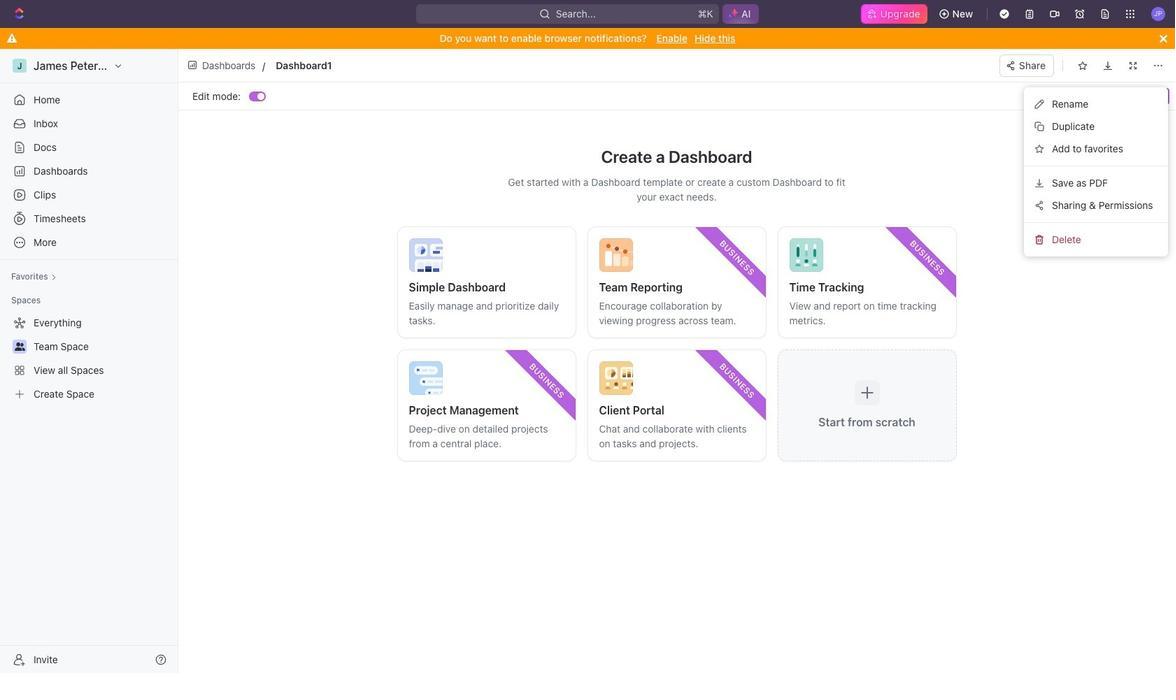 Task type: describe. For each thing, give the bounding box(es) containing it.
time tracking image
[[790, 239, 823, 272]]

project management image
[[409, 362, 443, 395]]

simple dashboard image
[[409, 239, 443, 272]]

client portal image
[[599, 362, 633, 395]]



Task type: locate. For each thing, give the bounding box(es) containing it.
tree inside the sidebar navigation
[[6, 312, 172, 406]]

sidebar navigation
[[0, 49, 178, 674]]

team reporting image
[[599, 239, 633, 272]]

tree
[[6, 312, 172, 406]]

None text field
[[276, 57, 581, 74]]



Task type: vqa. For each thing, say whether or not it's contained in the screenshot.
The Automations button
no



